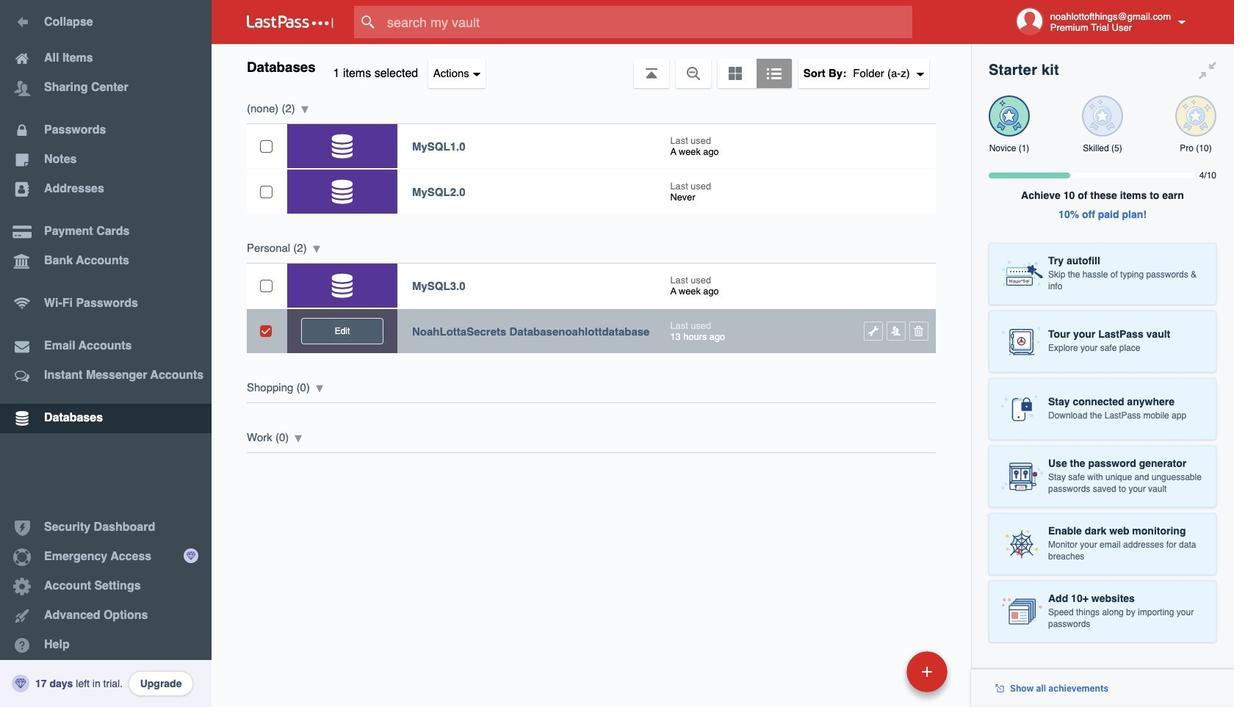 Task type: describe. For each thing, give the bounding box(es) containing it.
main navigation navigation
[[0, 0, 212, 708]]



Task type: locate. For each thing, give the bounding box(es) containing it.
vault options navigation
[[212, 44, 972, 88]]

new item navigation
[[806, 648, 957, 708]]

search my vault text field
[[354, 6, 942, 38]]

lastpass image
[[247, 15, 334, 29]]

Search search field
[[354, 6, 942, 38]]

new item element
[[806, 651, 953, 693]]



